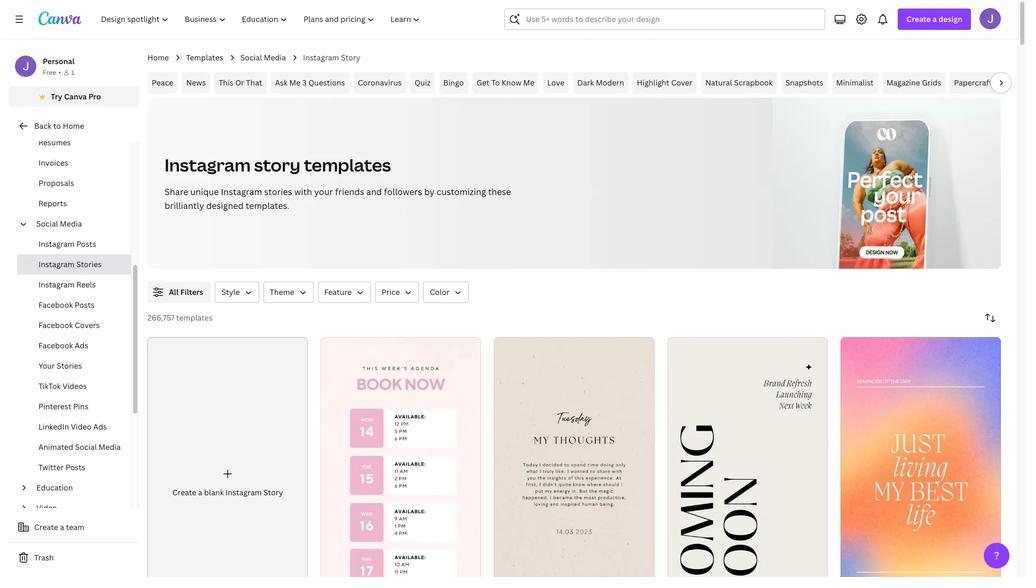 Task type: locate. For each thing, give the bounding box(es) containing it.
1 vertical spatial stories
[[57, 361, 82, 371]]

designed
[[206, 200, 244, 212]]

reels
[[76, 280, 96, 290]]

2 vertical spatial media
[[99, 442, 121, 452]]

0 horizontal spatial templates
[[176, 313, 213, 323]]

0 vertical spatial a
[[933, 14, 937, 24]]

create inside create a blank instagram story "element"
[[172, 487, 196, 498]]

education
[[36, 483, 73, 493]]

instagram story templates image
[[773, 98, 1001, 269], [839, 120, 930, 283]]

a left design
[[933, 14, 937, 24]]

facebook
[[38, 300, 73, 310], [38, 320, 73, 330], [38, 341, 73, 351]]

1 horizontal spatial social
[[75, 442, 97, 452]]

2 vertical spatial posts
[[66, 462, 85, 473]]

1 vertical spatial video
[[36, 503, 57, 513]]

instagram up designed
[[221, 186, 262, 198]]

to
[[491, 78, 500, 88]]

1 vertical spatial story
[[264, 487, 283, 498]]

templates.
[[246, 200, 289, 212]]

free •
[[43, 68, 61, 77]]

story
[[341, 52, 361, 63], [264, 487, 283, 498]]

me left 3
[[289, 78, 301, 88]]

pins
[[73, 401, 88, 412]]

3
[[302, 78, 307, 88]]

media down reports 'link'
[[60, 219, 82, 229]]

instagram for instagram posts
[[38, 239, 75, 249]]

feature button
[[318, 282, 371, 303]]

stories up reels on the left
[[76, 259, 102, 269]]

0 vertical spatial story
[[341, 52, 361, 63]]

0 horizontal spatial media
[[60, 219, 82, 229]]

social media link up that
[[240, 52, 286, 64]]

ads
[[75, 341, 88, 351], [93, 422, 107, 432]]

instagram up instagram reels
[[38, 259, 75, 269]]

that
[[246, 78, 262, 88]]

templates down 'filters'
[[176, 313, 213, 323]]

0 horizontal spatial social media link
[[32, 214, 125, 234]]

1 horizontal spatial a
[[198, 487, 202, 498]]

0 horizontal spatial create
[[34, 522, 58, 532]]

posts for twitter posts
[[66, 462, 85, 473]]

facebook for facebook ads
[[38, 341, 73, 351]]

2 vertical spatial facebook
[[38, 341, 73, 351]]

tiktok videos link
[[17, 376, 131, 397]]

0 horizontal spatial story
[[264, 487, 283, 498]]

pinterest pins
[[38, 401, 88, 412]]

social down reports
[[36, 219, 58, 229]]

create left 'team'
[[34, 522, 58, 532]]

stories for instagram stories
[[76, 259, 102, 269]]

create a team
[[34, 522, 84, 532]]

0 horizontal spatial social
[[36, 219, 58, 229]]

a for team
[[60, 522, 64, 532]]

facebook covers link
[[17, 315, 131, 336]]

1 vertical spatial a
[[198, 487, 202, 498]]

0 horizontal spatial social media
[[36, 219, 82, 229]]

0 vertical spatial social media
[[240, 52, 286, 63]]

a left the blank
[[198, 487, 202, 498]]

2 vertical spatial social
[[75, 442, 97, 452]]

posts up instagram stories
[[76, 239, 96, 249]]

ask
[[275, 78, 288, 88]]

a inside button
[[60, 522, 64, 532]]

pro
[[88, 91, 101, 102]]

a left 'team'
[[60, 522, 64, 532]]

media down linkedin video ads link
[[99, 442, 121, 452]]

price button
[[375, 282, 419, 303]]

video down pins
[[71, 422, 92, 432]]

trash link
[[9, 547, 139, 569]]

instagram inside "element"
[[226, 487, 262, 498]]

posts down animated social media link at the bottom of the page
[[66, 462, 85, 473]]

0 vertical spatial facebook
[[38, 300, 73, 310]]

share
[[165, 186, 188, 198]]

0 horizontal spatial video
[[36, 503, 57, 513]]

papercraft link
[[950, 72, 997, 94]]

social media up that
[[240, 52, 286, 63]]

0 vertical spatial video
[[71, 422, 92, 432]]

1 horizontal spatial media
[[99, 442, 121, 452]]

feature
[[324, 287, 352, 297]]

facebook down instagram reels
[[38, 300, 73, 310]]

coronavirus
[[358, 78, 402, 88]]

1 facebook from the top
[[38, 300, 73, 310]]

coronavirus link
[[354, 72, 406, 94]]

highlight cover link
[[633, 72, 697, 94]]

0 vertical spatial social media link
[[240, 52, 286, 64]]

create a blank instagram story link
[[148, 337, 308, 577]]

1 horizontal spatial home
[[148, 52, 169, 63]]

1 vertical spatial social
[[36, 219, 58, 229]]

video inside linkedin video ads link
[[71, 422, 92, 432]]

or
[[235, 78, 244, 88]]

2 horizontal spatial media
[[264, 52, 286, 63]]

these
[[488, 186, 511, 198]]

0 vertical spatial social
[[240, 52, 262, 63]]

•
[[58, 68, 61, 77]]

cover
[[671, 78, 693, 88]]

facebook ads link
[[17, 336, 131, 356]]

try
[[51, 91, 62, 102]]

0 horizontal spatial home
[[63, 121, 84, 131]]

1 me from the left
[[289, 78, 301, 88]]

2 horizontal spatial a
[[933, 14, 937, 24]]

0 vertical spatial home
[[148, 52, 169, 63]]

all
[[169, 287, 179, 297]]

facebook up facebook ads in the bottom left of the page
[[38, 320, 73, 330]]

resumes link
[[17, 133, 131, 153]]

0 horizontal spatial a
[[60, 522, 64, 532]]

1
[[71, 68, 74, 77]]

facebook inside facebook posts link
[[38, 300, 73, 310]]

videos
[[63, 381, 87, 391]]

1 vertical spatial social media
[[36, 219, 82, 229]]

invoices
[[38, 158, 68, 168]]

pink minimalist book now availability nail salon instagram story image
[[321, 337, 481, 577]]

social media down reports
[[36, 219, 82, 229]]

neutral beige simple minimalist plain text block instagram story image
[[494, 337, 655, 577]]

1 vertical spatial home
[[63, 121, 84, 131]]

1 vertical spatial media
[[60, 219, 82, 229]]

1 horizontal spatial story
[[341, 52, 361, 63]]

social down linkedin video ads link
[[75, 442, 97, 452]]

create
[[907, 14, 931, 24], [172, 487, 196, 498], [34, 522, 58, 532]]

create a team button
[[9, 517, 139, 538]]

video
[[71, 422, 92, 432], [36, 503, 57, 513]]

0 horizontal spatial ads
[[75, 341, 88, 351]]

facebook posts link
[[17, 295, 131, 315]]

None search field
[[505, 9, 826, 30]]

a for design
[[933, 14, 937, 24]]

linkedin video ads link
[[17, 417, 131, 437]]

stories down facebook ads link
[[57, 361, 82, 371]]

home link
[[148, 52, 169, 64]]

facebook inside facebook ads link
[[38, 341, 73, 351]]

and
[[366, 186, 382, 198]]

me right know at the top
[[523, 78, 535, 88]]

a inside dropdown button
[[933, 14, 937, 24]]

instagram up instagram stories
[[38, 239, 75, 249]]

2 horizontal spatial social
[[240, 52, 262, 63]]

2 facebook from the top
[[38, 320, 73, 330]]

posts down reels on the left
[[75, 300, 95, 310]]

Search search field
[[526, 9, 819, 29]]

peace link
[[148, 72, 178, 94]]

1 horizontal spatial create
[[172, 487, 196, 498]]

create inside create a team button
[[34, 522, 58, 532]]

2 vertical spatial create
[[34, 522, 58, 532]]

1 horizontal spatial templates
[[304, 153, 391, 176]]

1 horizontal spatial video
[[71, 422, 92, 432]]

social media link
[[240, 52, 286, 64], [32, 214, 125, 234]]

filters
[[180, 287, 203, 297]]

0 vertical spatial create
[[907, 14, 931, 24]]

templates
[[304, 153, 391, 176], [176, 313, 213, 323]]

instagram up unique
[[165, 153, 251, 176]]

templates up friends
[[304, 153, 391, 176]]

instagram up facebook posts
[[38, 280, 75, 290]]

instagram for instagram stories
[[38, 259, 75, 269]]

facebook inside facebook covers link
[[38, 320, 73, 330]]

0 vertical spatial ads
[[75, 341, 88, 351]]

1 vertical spatial facebook
[[38, 320, 73, 330]]

to
[[53, 121, 61, 131]]

media up 'ask' on the top of the page
[[264, 52, 286, 63]]

pinterest
[[38, 401, 71, 412]]

0 horizontal spatial me
[[289, 78, 301, 88]]

instagram right the blank
[[226, 487, 262, 498]]

instagram story
[[303, 52, 361, 63]]

trash
[[34, 553, 54, 563]]

all filters
[[169, 287, 203, 297]]

2 me from the left
[[523, 78, 535, 88]]

social up that
[[240, 52, 262, 63]]

1 horizontal spatial social media link
[[240, 52, 286, 64]]

get to know me link
[[472, 72, 539, 94]]

home up peace
[[148, 52, 169, 63]]

animated social media
[[38, 442, 121, 452]]

facebook up the your stories
[[38, 341, 73, 351]]

1 vertical spatial create
[[172, 487, 196, 498]]

a inside "element"
[[198, 487, 202, 498]]

unique
[[190, 186, 219, 198]]

instagram for instagram reels
[[38, 280, 75, 290]]

a
[[933, 14, 937, 24], [198, 487, 202, 498], [60, 522, 64, 532]]

1 vertical spatial templates
[[176, 313, 213, 323]]

ads up animated social media
[[93, 422, 107, 432]]

twitter posts
[[38, 462, 85, 473]]

create for create a blank instagram story
[[172, 487, 196, 498]]

stories
[[264, 186, 292, 198]]

1 vertical spatial social media link
[[32, 214, 125, 234]]

video link
[[32, 498, 125, 519]]

facebook covers
[[38, 320, 100, 330]]

0 vertical spatial media
[[264, 52, 286, 63]]

stories
[[76, 259, 102, 269], [57, 361, 82, 371]]

1 vertical spatial posts
[[75, 300, 95, 310]]

create for create a design
[[907, 14, 931, 24]]

video down education
[[36, 503, 57, 513]]

create inside create a design dropdown button
[[907, 14, 931, 24]]

create left design
[[907, 14, 931, 24]]

0 vertical spatial posts
[[76, 239, 96, 249]]

blank
[[204, 487, 224, 498]]

social media link up instagram posts
[[32, 214, 125, 234]]

create left the blank
[[172, 487, 196, 498]]

2 vertical spatial a
[[60, 522, 64, 532]]

home right to
[[63, 121, 84, 131]]

3 facebook from the top
[[38, 341, 73, 351]]

1 horizontal spatial me
[[523, 78, 535, 88]]

ads down covers
[[75, 341, 88, 351]]

media
[[264, 52, 286, 63], [60, 219, 82, 229], [99, 442, 121, 452]]

quiz
[[415, 78, 431, 88]]

1 horizontal spatial social media
[[240, 52, 286, 63]]

2 horizontal spatial create
[[907, 14, 931, 24]]

0 vertical spatial stories
[[76, 259, 102, 269]]

peace
[[152, 78, 173, 88]]

get to know me
[[477, 78, 535, 88]]

this or that
[[219, 78, 262, 88]]

brilliantly
[[165, 200, 204, 212]]

1 horizontal spatial ads
[[93, 422, 107, 432]]

back to home
[[34, 121, 84, 131]]

instagram up questions
[[303, 52, 339, 63]]

reports
[[38, 198, 67, 208]]



Task type: vqa. For each thing, say whether or not it's contained in the screenshot.
Facebook Posts link
yes



Task type: describe. For each thing, give the bounding box(es) containing it.
linkedin
[[38, 422, 69, 432]]

back
[[34, 121, 51, 131]]

0 vertical spatial templates
[[304, 153, 391, 176]]

linkedin video ads
[[38, 422, 107, 432]]

stories for your stories
[[57, 361, 82, 371]]

modern
[[596, 78, 624, 88]]

this
[[219, 78, 233, 88]]

instagram for instagram story
[[303, 52, 339, 63]]

1 vertical spatial ads
[[93, 422, 107, 432]]

natural scrapbook link
[[701, 72, 777, 94]]

posts for facebook posts
[[75, 300, 95, 310]]

proposals
[[38, 178, 74, 188]]

love
[[547, 78, 565, 88]]

Sort by button
[[980, 307, 1001, 329]]

create a blank instagram story element
[[148, 337, 308, 577]]

posts for instagram posts
[[76, 239, 96, 249]]

create a design
[[907, 14, 963, 24]]

free
[[43, 68, 56, 77]]

questions
[[309, 78, 345, 88]]

bingo link
[[439, 72, 468, 94]]

highlight cover
[[637, 78, 693, 88]]

style
[[222, 287, 240, 297]]

back to home link
[[9, 115, 139, 137]]

scrapbook
[[734, 78, 773, 88]]

instagram inside share unique instagram stories with your friends and followers by customizing these brilliantly designed templates.
[[221, 186, 262, 198]]

proposals link
[[17, 173, 131, 194]]

a for blank
[[198, 487, 202, 498]]

friends
[[335, 186, 364, 198]]

invoices link
[[17, 153, 131, 173]]

minimalist link
[[832, 72, 878, 94]]

animated social media link
[[17, 437, 131, 458]]

instagram for instagram story templates
[[165, 153, 251, 176]]

get
[[477, 78, 490, 88]]

your
[[38, 361, 55, 371]]

magazine
[[887, 78, 920, 88]]

color
[[430, 287, 450, 297]]

pinterest pins link
[[17, 397, 131, 417]]

with
[[294, 186, 312, 198]]

quiz link
[[410, 72, 435, 94]]

create a blank instagram story
[[172, 487, 283, 498]]

me inside ask me 3 questions link
[[289, 78, 301, 88]]

facebook for facebook covers
[[38, 320, 73, 330]]

instagram reels link
[[17, 275, 131, 295]]

266,757 templates
[[148, 313, 213, 323]]

dark
[[577, 78, 594, 88]]

news link
[[182, 72, 210, 94]]

canva
[[64, 91, 87, 102]]

story inside "element"
[[264, 487, 283, 498]]

grids
[[922, 78, 941, 88]]

story
[[254, 153, 301, 176]]

love link
[[543, 72, 569, 94]]

your stories link
[[17, 356, 131, 376]]

your stories
[[38, 361, 82, 371]]

create for create a team
[[34, 522, 58, 532]]

design
[[939, 14, 963, 24]]

instagram stories
[[38, 259, 102, 269]]

dark modern
[[577, 78, 624, 88]]

news
[[186, 78, 206, 88]]

style button
[[215, 282, 259, 303]]

customizing
[[437, 186, 486, 198]]

education link
[[32, 478, 125, 498]]

theme
[[270, 287, 294, 297]]

create a design button
[[898, 9, 971, 30]]

me inside get to know me link
[[523, 78, 535, 88]]

try canva pro button
[[9, 87, 139, 107]]

minimalist
[[836, 78, 874, 88]]

top level navigation element
[[94, 9, 429, 30]]

templates
[[186, 52, 223, 63]]

orange pink textured gradient motivational quote instagram story image
[[841, 337, 1001, 577]]

resumes
[[38, 137, 71, 148]]

facebook posts
[[38, 300, 95, 310]]

beige minimalistic modern coming soon launch instagram story image
[[667, 337, 828, 577]]

tiktok videos
[[38, 381, 87, 391]]

this or that link
[[214, 72, 267, 94]]

your
[[314, 186, 333, 198]]

jacob simon image
[[980, 8, 1001, 29]]

team
[[66, 522, 84, 532]]

reports link
[[17, 194, 131, 214]]

by
[[424, 186, 435, 198]]

video inside video link
[[36, 503, 57, 513]]

snapshots
[[786, 78, 824, 88]]

dark modern link
[[573, 72, 629, 94]]

know
[[502, 78, 522, 88]]

twitter posts link
[[17, 458, 131, 478]]

facebook for facebook posts
[[38, 300, 73, 310]]

facebook ads
[[38, 341, 88, 351]]

natural scrapbook
[[706, 78, 773, 88]]

color button
[[424, 282, 469, 303]]

price
[[382, 287, 400, 297]]

twitter
[[38, 462, 64, 473]]

instagram reels
[[38, 280, 96, 290]]

theme button
[[263, 282, 314, 303]]



